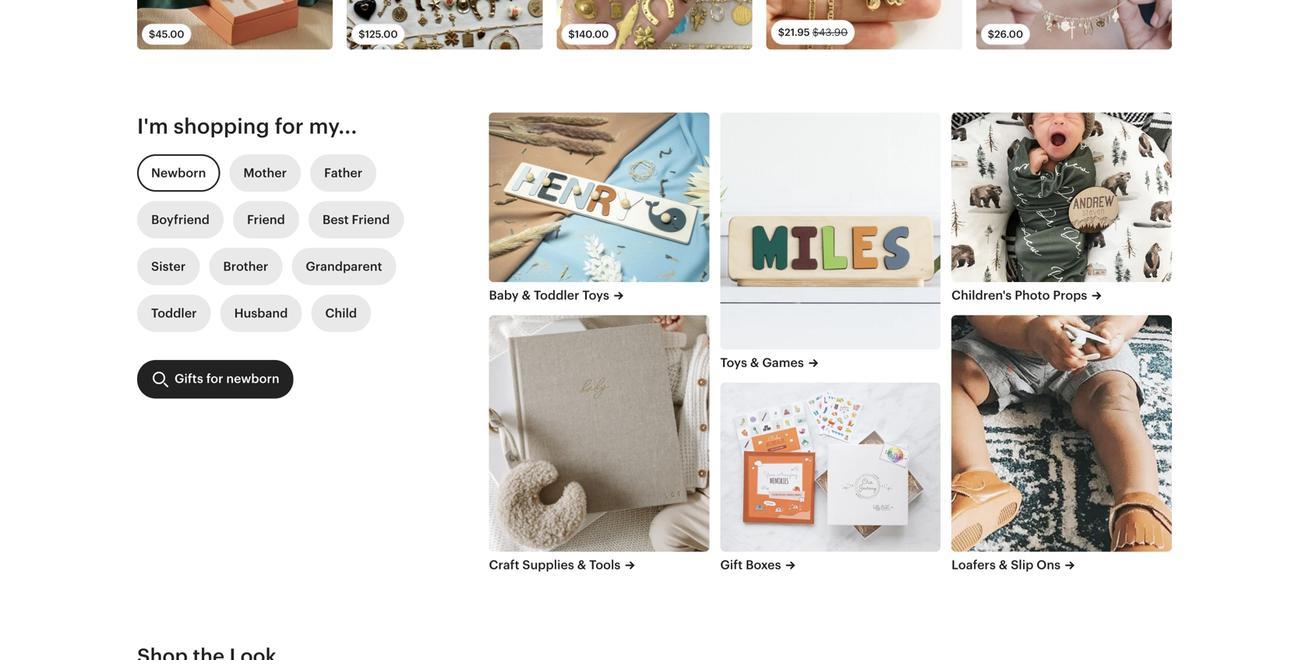 Task type: describe. For each thing, give the bounding box(es) containing it.
husband
[[234, 306, 288, 320]]

& for loafers
[[999, 558, 1008, 572]]

$ 125.00
[[359, 29, 398, 40]]

loafers
[[952, 558, 996, 572]]

games
[[762, 356, 804, 370]]

baby memory book book | personalized baby book | gender neutral baby gift | baby shower gift | newborn memory book | baby book + photo album image
[[489, 315, 709, 552]]

1 vertical spatial toddler
[[151, 306, 197, 320]]

baby & toddler toys link
[[489, 287, 709, 304]]

1 horizontal spatial for
[[275, 114, 304, 138]]

18k gold filled charm evil eye, elephant, clover necklace for good luck/18k gold filled cadena de buena suerte - p107 image
[[767, 0, 962, 50]]

baby & toddler toys
[[489, 288, 609, 302]]

grandparent
[[306, 259, 382, 273]]

gifts
[[175, 372, 203, 386]]

140.00
[[575, 29, 609, 40]]

45.00
[[155, 29, 184, 40]]

best friend
[[323, 213, 390, 227]]

child
[[325, 306, 357, 320]]

newborn
[[151, 166, 206, 180]]

build your own custom charm necklace / gold plated and raw brass charm necklace / vintage charm necklace / customizable charm necklace image
[[557, 0, 753, 50]]

gifts for newborn
[[175, 372, 280, 386]]

loafers & slip ons
[[952, 558, 1061, 572]]

craft supplies & tools
[[489, 558, 621, 572]]

gift
[[720, 558, 743, 572]]

charm choker statement necklace, colorful drop necklace, statement jewelry, multicolored necklace, beaded jewelry, gift for her, calypso image
[[137, 0, 333, 50]]

$ 45.00
[[149, 29, 184, 40]]

children's
[[952, 288, 1012, 302]]

toys inside "link"
[[720, 356, 747, 370]]

props
[[1053, 288, 1087, 302]]

shopping
[[174, 114, 270, 138]]

gifts for newborn link
[[137, 360, 294, 398]]

$ for $ 45.00
[[149, 29, 155, 40]]

& for baby
[[522, 288, 531, 302]]

43.90
[[819, 27, 848, 38]]

newborn
[[226, 372, 280, 386]]

$ 21.95 $ 43.90
[[778, 27, 848, 38]]

baby name swaddle, newborn name swaddle, personalized baby name swaddle, hospital blanket, baby shower gift, custom baby gift, green swaddle image
[[952, 113, 1172, 282]]

21.95
[[785, 27, 810, 38]]

craft
[[489, 558, 519, 572]]

my...
[[309, 114, 357, 138]]



Task type: locate. For each thing, give the bounding box(es) containing it.
&
[[522, 288, 531, 302], [750, 356, 759, 370], [577, 558, 586, 572], [999, 558, 1008, 572]]

toddler right baby
[[534, 288, 579, 302]]

gift boxes
[[720, 558, 781, 572]]

children's photo props link
[[952, 287, 1172, 304]]

craft supplies & tools link
[[489, 557, 709, 574]]

children's photo props
[[952, 288, 1087, 302]]

$ for $ 140.00
[[568, 29, 575, 40]]

1 vertical spatial toys
[[720, 356, 747, 370]]

leather loafers! bella simone leather brown baby toddler infant kid shoes with soft or rubber sole image
[[952, 315, 1172, 552]]

tools
[[589, 558, 621, 572]]

$ 140.00
[[568, 29, 609, 40]]

& left games
[[750, 356, 759, 370]]

photo
[[1015, 288, 1050, 302]]

boyfriend
[[151, 213, 210, 227]]

gift boxes link
[[720, 557, 941, 574]]

0 horizontal spatial toys
[[583, 288, 609, 302]]

toys & games link
[[720, 354, 941, 372]]

0 vertical spatial toddler
[[534, 288, 579, 302]]

& right baby
[[522, 288, 531, 302]]

$ for $ 21.95 $ 43.90
[[778, 27, 785, 38]]

build your own custom charm necklace - customizable charm necklace - custom vintage charms - gold plated and raw brass custom necklace image
[[347, 0, 543, 50]]

sister
[[151, 259, 186, 273]]

125.00
[[365, 29, 398, 40]]

$ 26.00
[[988, 29, 1023, 40]]

best
[[323, 213, 349, 227]]

1 horizontal spatial friend
[[352, 213, 390, 227]]

26.00
[[995, 29, 1023, 40]]

1 horizontal spatial toys
[[720, 356, 747, 370]]

ons
[[1037, 558, 1061, 572]]

0 horizontal spatial for
[[206, 372, 223, 386]]

i'm shopping for my...
[[137, 114, 357, 138]]

1 vertical spatial for
[[206, 372, 223, 386]]

toddler
[[534, 288, 579, 302], [151, 306, 197, 320]]

for right gifts
[[206, 372, 223, 386]]

friend down the mother
[[247, 213, 285, 227]]

& inside "link"
[[750, 356, 759, 370]]

$ for $ 125.00
[[359, 29, 365, 40]]

supplies
[[522, 558, 574, 572]]

& for toys
[[750, 356, 759, 370]]

toddler down "sister"
[[151, 306, 197, 320]]

customizable make a spell charm necklace by honeycat | gold, rose gold, or silver | personalized charm jewelry gift image
[[976, 0, 1172, 50]]

father
[[324, 166, 363, 180]]

toys
[[583, 288, 609, 302], [720, 356, 747, 370]]

& left tools
[[577, 558, 586, 572]]

brother
[[223, 259, 268, 273]]

for
[[275, 114, 304, 138], [206, 372, 223, 386]]

friend right best
[[352, 213, 390, 227]]

friend
[[247, 213, 285, 227], [352, 213, 390, 227]]

puzzle - wood - personalized - nursery - decor - design - names - wooden toys for toddlers - gift - birthday - montessori image
[[489, 113, 709, 282]]

slip
[[1011, 558, 1034, 572]]

toys & games
[[720, 356, 804, 370]]

0 vertical spatial toys
[[583, 288, 609, 302]]

loafers & slip ons link
[[952, 557, 1172, 574]]

baby
[[489, 288, 519, 302]]

& left the "slip"
[[999, 558, 1008, 572]]

0 vertical spatial for
[[275, 114, 304, 138]]

i'm
[[137, 114, 168, 138]]

0 horizontal spatial toddler
[[151, 306, 197, 320]]

mother
[[243, 166, 287, 180]]

2 friend from the left
[[352, 213, 390, 227]]

for left my...
[[275, 114, 304, 138]]

boxes
[[746, 558, 781, 572]]

1 horizontal spatial toddler
[[534, 288, 579, 302]]

name puzzle for toddlers, personalized christmas gift for kids, toddler wood toy, first birthday gift, custom name puzzle, puzzle for kids image
[[720, 113, 941, 350]]

new baby book gift box set, new baby hamper includes baby record book, growing up book and stickers. suitable for lesbian moms and gay dads image
[[720, 383, 941, 552]]

$
[[778, 27, 785, 38], [813, 27, 819, 38], [149, 29, 155, 40], [359, 29, 365, 40], [568, 29, 575, 40], [988, 29, 995, 40]]

0 horizontal spatial friend
[[247, 213, 285, 227]]

1 friend from the left
[[247, 213, 285, 227]]

$ for $ 26.00
[[988, 29, 995, 40]]



Task type: vqa. For each thing, say whether or not it's contained in the screenshot.
Baby & Toddler Toys
yes



